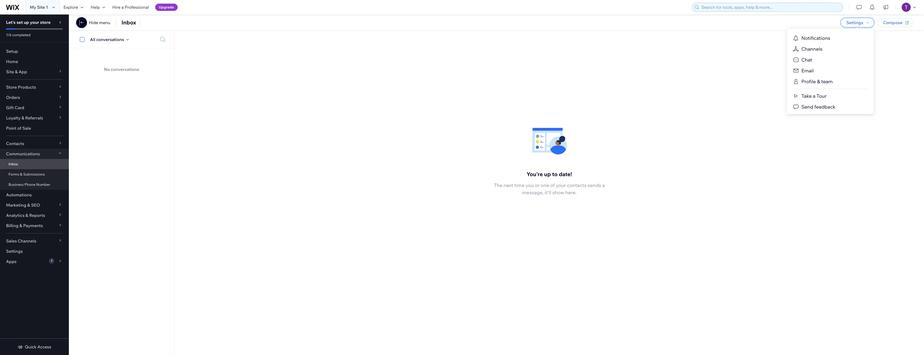 Task type: vqa. For each thing, say whether or not it's contained in the screenshot.
Scheduled (1) button
no



Task type: locate. For each thing, give the bounding box(es) containing it.
sidebar element
[[0, 15, 69, 356]]

analytics
[[6, 213, 25, 219]]

a inside take a tour button
[[813, 93, 816, 99]]

hide menu button
[[76, 17, 110, 28], [89, 20, 110, 25]]

app
[[19, 69, 27, 75]]

inbox link
[[0, 159, 69, 170]]

& inside button
[[818, 79, 821, 85]]

0 horizontal spatial of
[[17, 126, 21, 131]]

1 horizontal spatial up
[[545, 171, 551, 178]]

hire a professional
[[112, 5, 149, 10]]

1 horizontal spatial settings
[[847, 20, 864, 25]]

hide menu
[[89, 20, 110, 25]]

sales channels button
[[0, 236, 69, 247]]

0 horizontal spatial up
[[24, 20, 29, 25]]

1 vertical spatial of
[[551, 183, 555, 189]]

0 vertical spatial conversations
[[96, 37, 124, 42]]

automations link
[[0, 190, 69, 200]]

channels down notifications
[[802, 46, 823, 52]]

0 vertical spatial 1
[[46, 5, 48, 10]]

& left app
[[15, 69, 18, 75]]

0 vertical spatial channels
[[802, 46, 823, 52]]

billing & payments button
[[0, 221, 69, 231]]

1 vertical spatial a
[[813, 93, 816, 99]]

site down home
[[6, 69, 14, 75]]

all
[[90, 37, 95, 42]]

upgrade
[[159, 5, 174, 9]]

set
[[17, 20, 23, 25]]

site
[[37, 5, 45, 10], [6, 69, 14, 75]]

of inside the next time you or one of your contacts sends a message, it'll show here.
[[551, 183, 555, 189]]

quick
[[25, 345, 36, 350]]

& left seo
[[27, 203, 30, 208]]

send
[[802, 104, 814, 110]]

1 down settings link
[[51, 259, 52, 263]]

channels up settings link
[[18, 239, 36, 244]]

1 horizontal spatial your
[[556, 183, 566, 189]]

access
[[37, 345, 51, 350]]

to
[[552, 171, 558, 178]]

up right set
[[24, 20, 29, 25]]

0 horizontal spatial channels
[[18, 239, 36, 244]]

up left to
[[545, 171, 551, 178]]

0 horizontal spatial your
[[30, 20, 39, 25]]

sales
[[6, 239, 17, 244]]

& inside 'dropdown button'
[[19, 223, 22, 229]]

your up show
[[556, 183, 566, 189]]

referrals
[[25, 115, 43, 121]]

point of sale link
[[0, 123, 69, 134]]

1 vertical spatial your
[[556, 183, 566, 189]]

& for marketing
[[27, 203, 30, 208]]

1 vertical spatial settings
[[6, 249, 23, 255]]

1 vertical spatial up
[[545, 171, 551, 178]]

settings inside settings button
[[847, 20, 864, 25]]

0 horizontal spatial site
[[6, 69, 14, 75]]

phone
[[25, 183, 35, 187]]

inbox up forms on the left of the page
[[8, 162, 18, 167]]

1 horizontal spatial a
[[603, 183, 605, 189]]

inbox down hire a professional
[[122, 19, 136, 26]]

settings link
[[0, 247, 69, 257]]

completed
[[12, 33, 31, 37]]

&
[[15, 69, 18, 75], [818, 79, 821, 85], [22, 115, 24, 121], [20, 172, 22, 177], [27, 203, 30, 208], [25, 213, 28, 219], [19, 223, 22, 229]]

email button
[[787, 65, 875, 76]]

time
[[515, 183, 525, 189]]

you're
[[527, 171, 543, 178]]

& right billing
[[19, 223, 22, 229]]

store products button
[[0, 82, 69, 93]]

settings inside settings link
[[6, 249, 23, 255]]

settings down sales
[[6, 249, 23, 255]]

setup
[[6, 49, 18, 54]]

of right one
[[551, 183, 555, 189]]

sends
[[588, 183, 602, 189]]

2 horizontal spatial a
[[813, 93, 816, 99]]

0 vertical spatial your
[[30, 20, 39, 25]]

of inside point of sale link
[[17, 126, 21, 131]]

1 vertical spatial site
[[6, 69, 14, 75]]

a inside the next time you or one of your contacts sends a message, it'll show here.
[[603, 183, 605, 189]]

& for loyalty
[[22, 115, 24, 121]]

card
[[15, 105, 24, 111]]

a right sends
[[603, 183, 605, 189]]

0 horizontal spatial a
[[122, 5, 124, 10]]

& left reports
[[25, 213, 28, 219]]

None checkbox
[[76, 36, 90, 43]]

0 horizontal spatial settings
[[6, 249, 23, 255]]

contacts
[[567, 183, 587, 189]]

conversations for all conversations
[[96, 37, 124, 42]]

communications button
[[0, 149, 69, 159]]

& left team
[[818, 79, 821, 85]]

settings for settings link
[[6, 249, 23, 255]]

& for billing
[[19, 223, 22, 229]]

your
[[30, 20, 39, 25], [556, 183, 566, 189]]

settings
[[847, 20, 864, 25], [6, 249, 23, 255]]

profile & team
[[802, 79, 833, 85]]

1 vertical spatial channels
[[18, 239, 36, 244]]

let's set up your store
[[6, 20, 51, 25]]

hire
[[112, 5, 121, 10]]

store products
[[6, 85, 36, 90]]

chat button
[[787, 54, 875, 65]]

loyalty
[[6, 115, 21, 121]]

point
[[6, 126, 16, 131]]

conversations right the "no"
[[111, 67, 139, 72]]

up
[[24, 20, 29, 25], [545, 171, 551, 178]]

& right forms on the left of the page
[[20, 172, 22, 177]]

1 horizontal spatial site
[[37, 5, 45, 10]]

1 horizontal spatial of
[[551, 183, 555, 189]]

a right hire
[[122, 5, 124, 10]]

0 vertical spatial a
[[122, 5, 124, 10]]

forms
[[8, 172, 19, 177]]

a inside the hire a professional "link"
[[122, 5, 124, 10]]

1 vertical spatial 1
[[51, 259, 52, 263]]

of left sale
[[17, 126, 21, 131]]

a for take
[[813, 93, 816, 99]]

& for forms
[[20, 172, 22, 177]]

2 vertical spatial a
[[603, 183, 605, 189]]

upgrade button
[[155, 4, 178, 11]]

settings for settings button
[[847, 20, 864, 25]]

& for profile
[[818, 79, 821, 85]]

1
[[46, 5, 48, 10], [51, 259, 52, 263]]

a
[[122, 5, 124, 10], [813, 93, 816, 99], [603, 183, 605, 189]]

hide menu button down "help" button
[[89, 20, 110, 25]]

0 horizontal spatial 1
[[46, 5, 48, 10]]

store
[[6, 85, 17, 90]]

0 vertical spatial site
[[37, 5, 45, 10]]

1 horizontal spatial 1
[[51, 259, 52, 263]]

here.
[[566, 190, 577, 196]]

& inside dropdown button
[[15, 69, 18, 75]]

the
[[494, 183, 503, 189]]

conversations right the all
[[96, 37, 124, 42]]

my site 1
[[30, 5, 48, 10]]

you're up to date!
[[527, 171, 572, 178]]

0 horizontal spatial inbox
[[8, 162, 18, 167]]

& inside dropdown button
[[22, 115, 24, 121]]

1 vertical spatial inbox
[[8, 162, 18, 167]]

site & app button
[[0, 67, 69, 77]]

inbox
[[122, 19, 136, 26], [8, 162, 18, 167]]

team
[[822, 79, 833, 85]]

contacts button
[[0, 139, 69, 149]]

& for site
[[15, 69, 18, 75]]

send feedback button
[[787, 102, 875, 112]]

settings up notifications button in the top right of the page
[[847, 20, 864, 25]]

& right the loyalty
[[22, 115, 24, 121]]

0 vertical spatial up
[[24, 20, 29, 25]]

site right the my
[[37, 5, 45, 10]]

1 horizontal spatial channels
[[802, 46, 823, 52]]

a left tour
[[813, 93, 816, 99]]

1 vertical spatial conversations
[[111, 67, 139, 72]]

your left the store
[[30, 20, 39, 25]]

0 vertical spatial inbox
[[122, 19, 136, 26]]

1 right the my
[[46, 5, 48, 10]]

0 vertical spatial of
[[17, 126, 21, 131]]

Search for tools, apps, help & more... field
[[700, 3, 842, 11]]

conversations
[[96, 37, 124, 42], [111, 67, 139, 72]]

hire a professional link
[[109, 0, 153, 15]]

0 vertical spatial settings
[[847, 20, 864, 25]]

channels
[[802, 46, 823, 52], [18, 239, 36, 244]]

store
[[40, 20, 51, 25]]

profile
[[802, 79, 817, 85]]



Task type: describe. For each thing, give the bounding box(es) containing it.
apps
[[6, 259, 17, 265]]

or
[[535, 183, 540, 189]]

site inside dropdown button
[[6, 69, 14, 75]]

1/6
[[6, 33, 12, 37]]

hide menu button down help
[[76, 17, 110, 28]]

professional
[[125, 5, 149, 10]]

chat
[[802, 57, 813, 63]]

inbox inside inbox link
[[8, 162, 18, 167]]

take
[[802, 93, 812, 99]]

marketing
[[6, 203, 26, 208]]

notifications button
[[787, 33, 875, 44]]

gift card button
[[0, 103, 69, 113]]

point of sale
[[6, 126, 31, 131]]

your inside sidebar element
[[30, 20, 39, 25]]

1 horizontal spatial inbox
[[122, 19, 136, 26]]

take a tour
[[802, 93, 827, 99]]

no conversations
[[104, 67, 139, 72]]

forms & submissions link
[[0, 170, 69, 180]]

one
[[541, 183, 550, 189]]

1 inside sidebar element
[[51, 259, 52, 263]]

analytics & reports button
[[0, 211, 69, 221]]

quick access
[[25, 345, 51, 350]]

channels inside popup button
[[18, 239, 36, 244]]

feedback
[[815, 104, 836, 110]]

conversations for no conversations
[[111, 67, 139, 72]]

number
[[36, 183, 50, 187]]

email
[[802, 68, 814, 74]]

home
[[6, 59, 18, 64]]

quick access button
[[18, 345, 51, 350]]

loyalty & referrals button
[[0, 113, 69, 123]]

all conversations
[[90, 37, 124, 42]]

analytics & reports
[[6, 213, 45, 219]]

my
[[30, 5, 36, 10]]

channels button
[[787, 44, 875, 54]]

explore
[[63, 5, 78, 10]]

gift
[[6, 105, 14, 111]]

& for analytics
[[25, 213, 28, 219]]

communications
[[6, 151, 40, 157]]

the next time you or one of your contacts sends a message, it'll show here.
[[494, 183, 605, 196]]

gift card
[[6, 105, 24, 111]]

orders button
[[0, 93, 69, 103]]

sale
[[22, 126, 31, 131]]

compose
[[884, 20, 903, 25]]

business
[[8, 183, 24, 187]]

compose button
[[878, 18, 914, 27]]

automations
[[6, 193, 32, 198]]

help
[[91, 5, 100, 10]]

you
[[526, 183, 534, 189]]

settings button
[[842, 18, 875, 27]]

message,
[[523, 190, 544, 196]]

loyalty & referrals
[[6, 115, 43, 121]]

site & app
[[6, 69, 27, 75]]

business phone number link
[[0, 180, 69, 190]]

orders
[[6, 95, 20, 100]]

up inside sidebar element
[[24, 20, 29, 25]]

business phone number
[[8, 183, 50, 187]]

let's
[[6, 20, 16, 25]]

marketing & seo button
[[0, 200, 69, 211]]

send feedback
[[802, 104, 836, 110]]

notifications
[[802, 35, 831, 41]]

your inside the next time you or one of your contacts sends a message, it'll show here.
[[556, 183, 566, 189]]

sales channels
[[6, 239, 36, 244]]

next
[[504, 183, 514, 189]]

profile & team button
[[787, 76, 875, 87]]

show
[[553, 190, 565, 196]]

it'll
[[545, 190, 552, 196]]

hide
[[89, 20, 98, 25]]

menu
[[99, 20, 110, 25]]

marketing & seo
[[6, 203, 40, 208]]

no
[[104, 67, 110, 72]]

a for hire
[[122, 5, 124, 10]]

billing & payments
[[6, 223, 43, 229]]

date!
[[559, 171, 572, 178]]

take a tour button
[[787, 91, 875, 102]]

billing
[[6, 223, 18, 229]]

1/6 completed
[[6, 33, 31, 37]]

setup link
[[0, 46, 69, 57]]

channels inside button
[[802, 46, 823, 52]]

contacts
[[6, 141, 24, 147]]

help button
[[87, 0, 109, 15]]

products
[[18, 85, 36, 90]]



